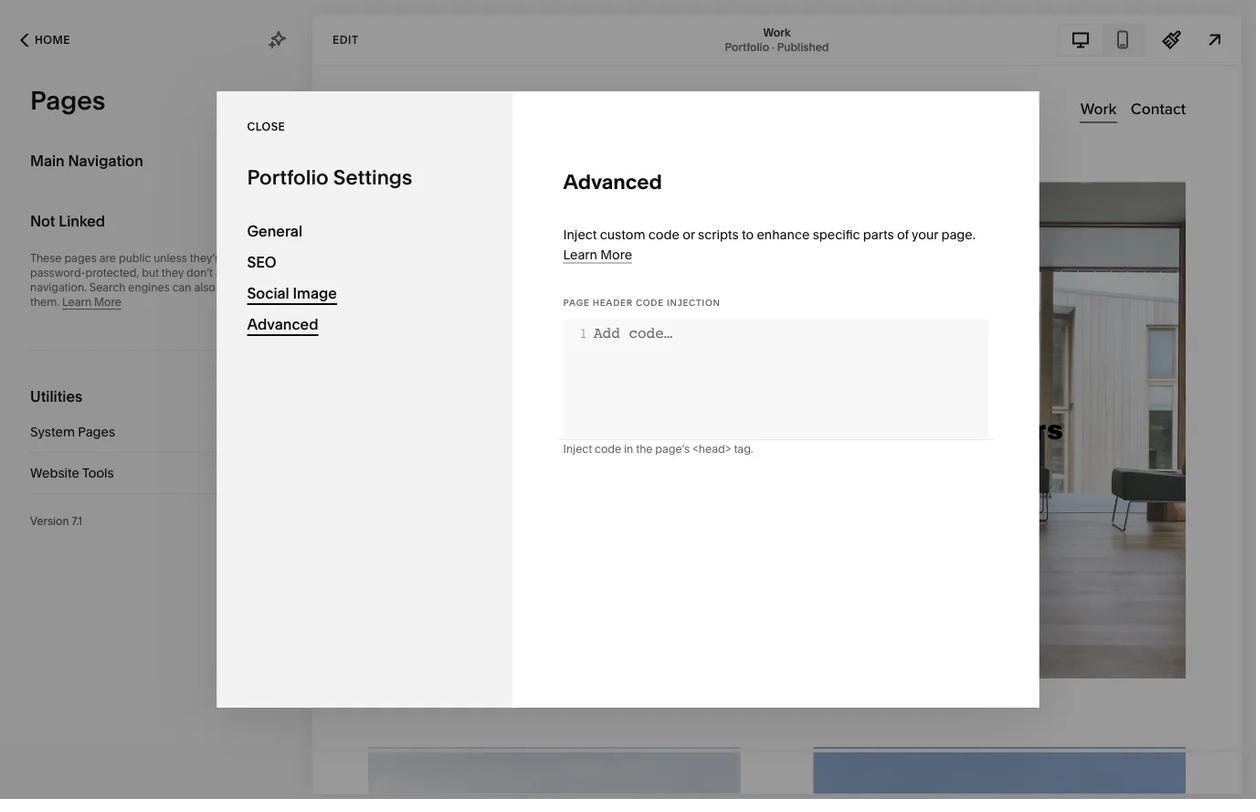 Task type: vqa. For each thing, say whether or not it's contained in the screenshot.
No
no



Task type: locate. For each thing, give the bounding box(es) containing it.
more down custom
[[601, 247, 632, 263]]

2 vertical spatial the
[[647, 767, 667, 782]]

website tools
[[30, 466, 114, 481]]

system pages button
[[30, 412, 282, 452]]

2 horizontal spatial in
[[624, 443, 634, 456]]

portfolio down close button
[[247, 165, 329, 190]]

your inside "inject custom code or scripts to enhance specific parts of your page. learn more"
[[912, 227, 939, 243]]

1 vertical spatial or
[[276, 252, 286, 265]]

in inside these pages are public unless they're disabled or password-protected, but they don't appear in the navigation. search engines can also discover them.
[[255, 266, 264, 280]]

learn more link down search
[[62, 296, 121, 310]]

1 horizontal spatial learn
[[563, 247, 598, 263]]

or left scripts on the top right of page
[[683, 227, 695, 243]]

or inside "inject custom code or scripts to enhance specific parts of your page. learn more"
[[683, 227, 695, 243]]

inject
[[563, 227, 597, 243], [563, 443, 592, 456]]

1 vertical spatial in
[[624, 443, 634, 456]]

0 horizontal spatial or
[[276, 252, 286, 265]]

1 vertical spatial the
[[636, 443, 653, 456]]

0 vertical spatial learn more link
[[563, 247, 632, 264]]

pages up tools
[[78, 424, 115, 440]]

work portfolio · published
[[725, 26, 829, 53]]

discover
[[218, 281, 262, 294]]

0 vertical spatial in
[[255, 266, 264, 280]]

pages down home on the left top of the page
[[30, 85, 105, 116]]

0 vertical spatial of
[[897, 227, 909, 243]]

advanced
[[563, 170, 662, 194], [247, 315, 318, 333]]

disabled
[[228, 252, 273, 265]]

dialog
[[217, 91, 1039, 708]]

1 horizontal spatial code
[[649, 227, 680, 243]]

your left page.
[[912, 227, 939, 243]]

more down search
[[94, 296, 121, 309]]

dialog containing portfolio settings
[[217, 91, 1039, 708]]

1 horizontal spatial more
[[601, 247, 632, 263]]

tag.
[[734, 443, 754, 456]]

1 horizontal spatial learn more link
[[563, 247, 632, 264]]

1 inject from the top
[[563, 227, 597, 243]]

0 vertical spatial learn
[[563, 247, 598, 263]]

tab list
[[1060, 25, 1144, 54]]

1 horizontal spatial or
[[683, 227, 695, 243]]

your
[[912, 227, 939, 243], [741, 767, 768, 782]]

code right custom
[[649, 227, 680, 243]]

learn
[[563, 247, 598, 263], [62, 296, 92, 309]]

0 horizontal spatial your
[[741, 767, 768, 782]]

website
[[30, 466, 79, 481]]

your left "site."
[[741, 767, 768, 782]]

0 vertical spatial advanced
[[563, 170, 662, 194]]

1 vertical spatial of
[[726, 767, 738, 782]]

or down general
[[276, 252, 286, 265]]

portfolio
[[725, 40, 770, 53], [247, 165, 329, 190]]

code
[[649, 227, 680, 243], [595, 443, 622, 456]]

0 horizontal spatial learn more link
[[62, 296, 121, 310]]

0 horizontal spatial in
[[255, 266, 264, 280]]

advanced link
[[247, 309, 483, 340]]

1 vertical spatial advanced
[[247, 315, 318, 333]]

learn down navigation.
[[62, 296, 92, 309]]

of
[[897, 227, 909, 243], [726, 767, 738, 782]]

more
[[601, 247, 632, 263], [94, 296, 121, 309]]

in down 'disabled'
[[255, 266, 264, 280]]

0 vertical spatial the
[[267, 266, 284, 280]]

0 vertical spatial to
[[742, 227, 754, 243]]

advanced up custom
[[563, 170, 662, 194]]

system
[[30, 424, 75, 440]]

0 vertical spatial portfolio
[[725, 40, 770, 53]]

out
[[704, 767, 723, 782]]

1 horizontal spatial your
[[912, 227, 939, 243]]

1 vertical spatial learn more link
[[62, 296, 121, 310]]

learn more link down custom
[[563, 247, 632, 264]]

add a new page to the "not linked" navigation group image
[[238, 211, 258, 231]]

parts
[[863, 227, 894, 243]]

page header code injection
[[563, 297, 721, 308]]

inject for inject code in the page's <head> tag.
[[563, 443, 592, 456]]

1 horizontal spatial of
[[897, 227, 909, 243]]

0 horizontal spatial code
[[595, 443, 622, 456]]

of right parts
[[897, 227, 909, 243]]

0 horizontal spatial learn
[[62, 296, 92, 309]]

image
[[293, 284, 337, 302]]

in
[[255, 266, 264, 280], [624, 443, 634, 456], [460, 767, 471, 782]]

to right scripts on the top right of page
[[742, 227, 754, 243]]

inject inside "inject custom code or scripts to enhance specific parts of your page. learn more"
[[563, 227, 597, 243]]

0 horizontal spatial portfolio
[[247, 165, 329, 190]]

1 horizontal spatial to
[[742, 227, 754, 243]]

to inside "inject custom code or scripts to enhance specific parts of your page. learn more"
[[742, 227, 754, 243]]

1 horizontal spatial in
[[460, 767, 471, 782]]

2 inject from the top
[[563, 443, 592, 456]]

page
[[563, 297, 590, 308]]

protected,
[[85, 266, 139, 280]]

0 horizontal spatial to
[[609, 767, 621, 782]]

page's
[[656, 443, 690, 456]]

0 horizontal spatial advanced
[[247, 315, 318, 333]]

in left page's
[[624, 443, 634, 456]]

most
[[670, 767, 701, 782]]

advanced down social image
[[247, 315, 318, 333]]

tools
[[82, 466, 114, 481]]

in left 14
[[460, 767, 471, 782]]

0 vertical spatial inject
[[563, 227, 597, 243]]

0 vertical spatial more
[[601, 247, 632, 263]]

code
[[636, 297, 664, 308]]

inject code in the page's <head> tag.
[[563, 443, 754, 456]]

14
[[474, 767, 487, 782]]

1 vertical spatial pages
[[78, 424, 115, 440]]

code left page's
[[595, 443, 622, 456]]

not
[[30, 212, 55, 230]]

portfolio left the · at the right top
[[725, 40, 770, 53]]

main
[[30, 152, 65, 170]]

0 horizontal spatial of
[[726, 767, 738, 782]]

pages
[[64, 252, 97, 265]]

search
[[89, 281, 126, 294]]

header
[[593, 297, 633, 308]]

published
[[777, 40, 829, 53]]

version 7.1
[[30, 515, 82, 528]]

now
[[581, 767, 606, 782]]

to
[[742, 227, 754, 243], [609, 767, 621, 782]]

or
[[683, 227, 695, 243], [276, 252, 286, 265]]

social image link
[[247, 278, 483, 309]]

to left get
[[609, 767, 621, 782]]

1 vertical spatial inject
[[563, 443, 592, 456]]

social
[[247, 284, 289, 302]]

0 vertical spatial code
[[649, 227, 680, 243]]

add a new page to the "main navigation" group image
[[238, 151, 258, 171]]

home button
[[0, 20, 90, 60]]

seo
[[247, 253, 277, 271]]

don't
[[186, 266, 213, 280]]

pages
[[30, 85, 105, 116], [78, 424, 115, 440]]

0 vertical spatial your
[[912, 227, 939, 243]]

1 horizontal spatial portfolio
[[725, 40, 770, 53]]

of right out
[[726, 767, 738, 782]]

the up social
[[267, 266, 284, 280]]

general
[[247, 222, 303, 240]]

the left page's
[[636, 443, 653, 456]]

code inside "inject custom code or scripts to enhance specific parts of your page. learn more"
[[649, 227, 680, 243]]

0 horizontal spatial more
[[94, 296, 121, 309]]

learn more link
[[563, 247, 632, 264], [62, 296, 121, 310]]

learn up page
[[563, 247, 598, 263]]

the right get
[[647, 767, 667, 782]]

1 horizontal spatial advanced
[[563, 170, 662, 194]]

are
[[99, 252, 116, 265]]

inject custom code or scripts to enhance specific parts of your page. learn more
[[563, 227, 976, 263]]

work
[[764, 26, 791, 39]]

injection
[[667, 297, 721, 308]]

0 vertical spatial or
[[683, 227, 695, 243]]

close button
[[247, 110, 285, 143]]



Task type: describe. For each thing, give the bounding box(es) containing it.
trial
[[402, 767, 424, 782]]

learn more link for these pages are public unless they're disabled or password-protected, but they don't appear in the navigation. search engines can also discover them.
[[62, 296, 121, 310]]

unless
[[154, 252, 187, 265]]

specific
[[813, 227, 860, 243]]

1 vertical spatial your
[[741, 767, 768, 782]]

advanced inside advanced link
[[247, 315, 318, 333]]

learn more link for inject custom code or scripts to enhance specific parts of your page.
[[563, 247, 632, 264]]

they're
[[190, 252, 225, 265]]

your trial ends in 14 days. upgrade now to get the most out of your site.
[[372, 767, 795, 782]]

seo link
[[247, 247, 483, 278]]

not linked
[[30, 212, 105, 230]]

learn inside "inject custom code or scripts to enhance specific parts of your page. learn more"
[[563, 247, 598, 263]]

navigation
[[68, 152, 143, 170]]

days.
[[490, 767, 521, 782]]

main navigation
[[30, 152, 143, 170]]

or inside these pages are public unless they're disabled or password-protected, but they don't appear in the navigation. search engines can also discover them.
[[276, 252, 286, 265]]

custom
[[600, 227, 646, 243]]

edit button
[[321, 23, 371, 57]]

pages inside button
[[78, 424, 115, 440]]

1 vertical spatial code
[[595, 443, 622, 456]]

the inside these pages are public unless they're disabled or password-protected, but they don't appear in the navigation. search engines can also discover them.
[[267, 266, 284, 280]]

home
[[35, 33, 70, 47]]

utilities
[[30, 387, 83, 405]]

portfolio settings
[[247, 165, 412, 190]]

1 vertical spatial portfolio
[[247, 165, 329, 190]]

the inside dialog
[[636, 443, 653, 456]]

version
[[30, 515, 69, 528]]

these pages are public unless they're disabled or password-protected, but they don't appear in the navigation. search engines can also discover them.
[[30, 252, 286, 309]]

they
[[162, 266, 184, 280]]

scripts
[[698, 227, 739, 243]]

edit
[[333, 33, 359, 46]]

social image
[[247, 284, 337, 302]]

engines
[[128, 281, 170, 294]]

close
[[247, 120, 285, 133]]

also
[[194, 281, 215, 294]]

linked
[[59, 212, 105, 230]]

2 vertical spatial in
[[460, 767, 471, 782]]

settings
[[333, 165, 412, 190]]

enhance
[[757, 227, 810, 243]]

learn more
[[62, 296, 121, 309]]

navigation.
[[30, 281, 87, 294]]

of inside "inject custom code or scripts to enhance specific parts of your page. learn more"
[[897, 227, 909, 243]]

password-
[[30, 266, 85, 280]]

but
[[142, 266, 159, 280]]

0 vertical spatial pages
[[30, 85, 105, 116]]

general link
[[247, 216, 483, 247]]

upgrade
[[524, 767, 577, 782]]

system pages
[[30, 424, 115, 440]]

1 vertical spatial learn
[[62, 296, 92, 309]]

appear
[[216, 266, 252, 280]]

page.
[[942, 227, 976, 243]]

can
[[172, 281, 191, 294]]

1
[[579, 326, 587, 341]]

website tools button
[[30, 453, 282, 493]]

7.1
[[72, 515, 82, 528]]

·
[[772, 40, 775, 53]]

these
[[30, 252, 62, 265]]

1 vertical spatial to
[[609, 767, 621, 782]]

them.
[[30, 296, 60, 309]]

more inside "inject custom code or scripts to enhance specific parts of your page. learn more"
[[601, 247, 632, 263]]

inject for inject custom code or scripts to enhance specific parts of your page. learn more
[[563, 227, 597, 243]]

portfolio inside work portfolio · published
[[725, 40, 770, 53]]

in inside dialog
[[624, 443, 634, 456]]

site.
[[771, 767, 795, 782]]

1 vertical spatial more
[[94, 296, 121, 309]]

public
[[119, 252, 151, 265]]

<head>
[[693, 443, 732, 456]]

your
[[372, 767, 399, 782]]

ends
[[427, 767, 457, 782]]

get
[[624, 767, 644, 782]]



